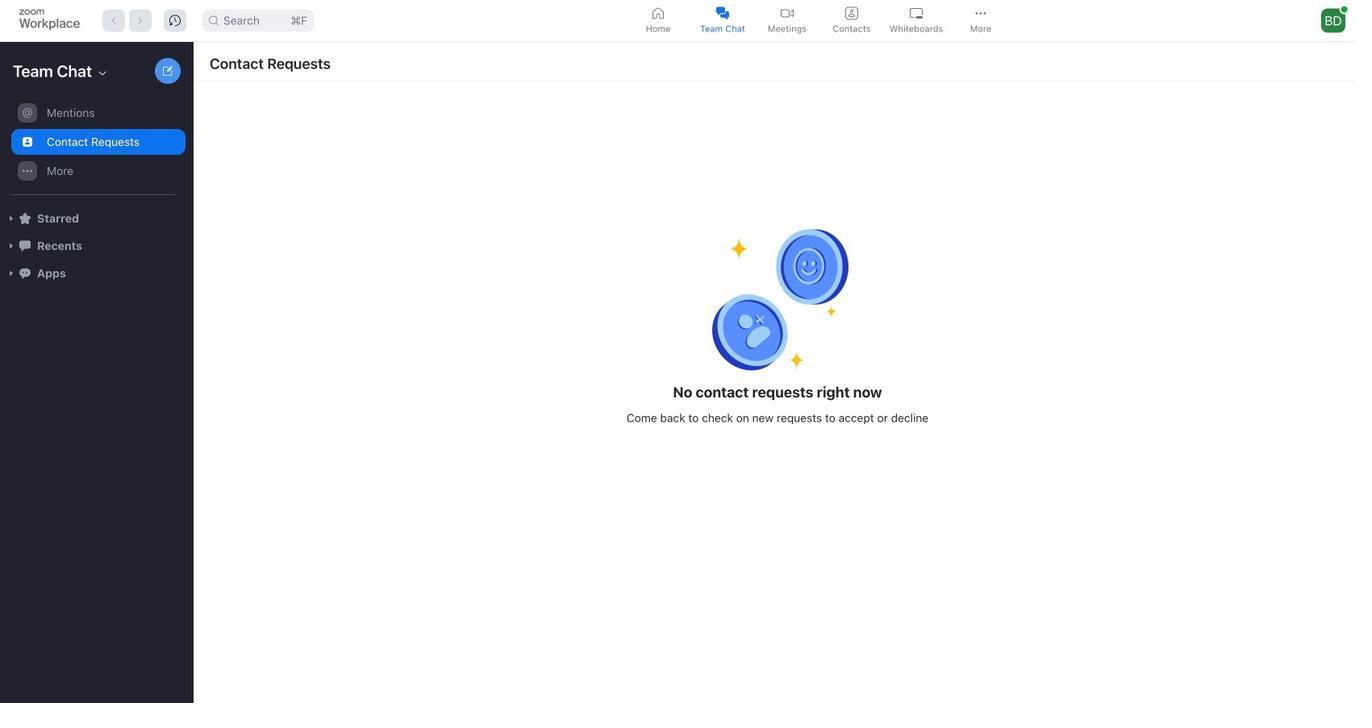 Task type: locate. For each thing, give the bounding box(es) containing it.
magnifier image
[[209, 16, 219, 25], [209, 16, 219, 25]]

apps tree item
[[6, 260, 186, 287]]

group
[[0, 98, 186, 195]]

history image
[[169, 15, 181, 26]]

triangle right image
[[6, 241, 16, 251], [6, 269, 16, 278], [6, 269, 16, 278]]

star image
[[19, 213, 31, 224]]

triangle right image for chat icon
[[6, 241, 16, 251]]

online image
[[1341, 6, 1348, 13]]

online image
[[1341, 6, 1348, 13]]

starred tree item
[[6, 205, 186, 232]]

triangle right image for starred tree item
[[6, 214, 16, 223]]

tree
[[0, 97, 190, 303]]

triangle right image
[[6, 214, 16, 223], [6, 214, 16, 223], [6, 241, 16, 251]]

new image
[[163, 66, 173, 76]]

tab list
[[628, 2, 1015, 39]]

chevron down small image
[[96, 67, 109, 80], [96, 67, 109, 80]]



Task type: vqa. For each thing, say whether or not it's contained in the screenshot.
Team
no



Task type: describe. For each thing, give the bounding box(es) containing it.
triangle right image for recents tree item
[[6, 241, 16, 251]]

chat image
[[19, 240, 31, 251]]

history image
[[169, 15, 181, 26]]

new image
[[163, 66, 173, 76]]

chat image
[[19, 240, 31, 251]]

chatbot image
[[19, 268, 31, 279]]

triangle right image for chatbot image
[[6, 269, 16, 278]]

star image
[[19, 213, 31, 224]]

chatbot image
[[19, 268, 31, 279]]

recents tree item
[[6, 232, 186, 260]]



